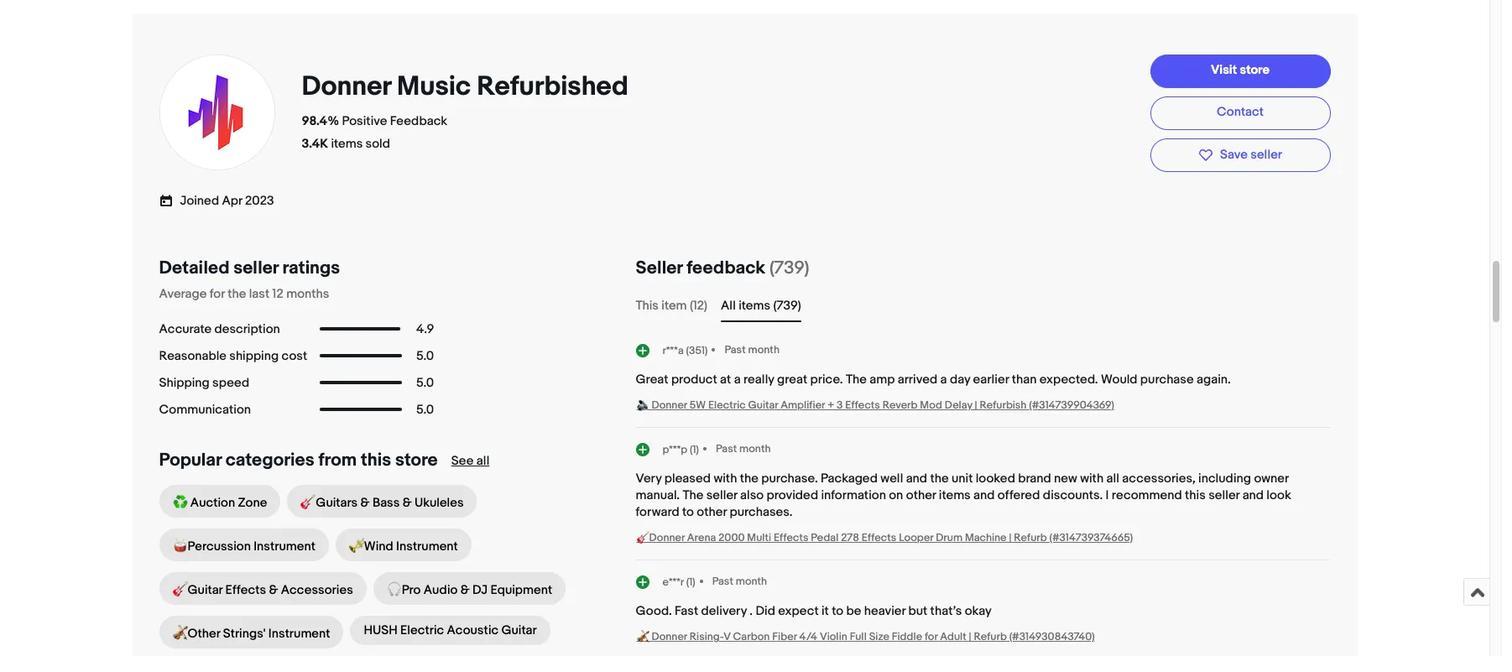Task type: vqa. For each thing, say whether or not it's contained in the screenshot.
Brand Outlet
no



Task type: locate. For each thing, give the bounding box(es) containing it.
popular categories from this store
[[159, 450, 438, 472]]

2 vertical spatial month
[[736, 575, 768, 589]]

refurbished
[[477, 70, 629, 103]]

seller
[[636, 258, 683, 280]]

1 horizontal spatial for
[[925, 631, 938, 644]]

past month for .
[[713, 575, 768, 589]]

manual.
[[636, 488, 680, 504]]

donner music refurbished link
[[302, 70, 635, 103]]

0 horizontal spatial to
[[683, 505, 694, 521]]

0 vertical spatial guitar
[[748, 399, 779, 412]]

this
[[636, 298, 659, 314]]

forward
[[636, 505, 680, 521]]

product
[[672, 372, 718, 388]]

1 horizontal spatial with
[[1081, 471, 1104, 487]]

🎻other
[[173, 626, 220, 642]]

1 vertical spatial items
[[739, 298, 771, 314]]

for right average
[[210, 286, 225, 302]]

past right p***p (1)
[[716, 442, 737, 456]]

month up really
[[749, 343, 780, 357]]

1 5.0 from the top
[[416, 348, 434, 364]]

text__icon wrapper image
[[159, 192, 180, 208]]

2 vertical spatial items
[[939, 488, 971, 504]]

electric down at
[[709, 399, 746, 412]]

0 vertical spatial store
[[1240, 62, 1270, 78]]

pedal
[[811, 532, 839, 545]]

5.0
[[416, 348, 434, 364], [416, 375, 434, 391], [416, 402, 434, 418]]

0 vertical spatial all
[[477, 454, 490, 469]]

store
[[1240, 62, 1270, 78], [395, 450, 438, 472]]

0 horizontal spatial store
[[395, 450, 438, 472]]

1 vertical spatial refurb
[[974, 631, 1007, 644]]

(12)
[[690, 298, 708, 314]]

average
[[159, 286, 207, 302]]

0 vertical spatial (1)
[[690, 443, 699, 456]]

this inside very pleased with the purchase. packaged well and the unit looked brand new with all accessories, including owner manual. the seller also provided information on other items and offered discounts. i recommend this seller and look forward to other purchases.
[[1185, 488, 1206, 504]]

brand
[[1019, 471, 1052, 487]]

1 horizontal spatial other
[[906, 488, 937, 504]]

0 horizontal spatial for
[[210, 286, 225, 302]]

donner right 🔊
[[652, 399, 687, 412]]

for left adult
[[925, 631, 938, 644]]

2 vertical spatial past month
[[713, 575, 768, 589]]

items inside very pleased with the purchase. packaged well and the unit looked brand new with all accessories, including owner manual. the seller also provided information on other items and offered discounts. i recommend this seller and look forward to other purchases.
[[939, 488, 971, 504]]

0 vertical spatial past
[[725, 343, 746, 357]]

1 vertical spatial past
[[716, 442, 737, 456]]

store right visit
[[1240, 62, 1270, 78]]

1 vertical spatial (739)
[[774, 298, 802, 314]]

2 horizontal spatial |
[[1010, 532, 1012, 545]]

good. fast delivery . did expect it to be heavier but that's okay
[[636, 604, 992, 620]]

0 vertical spatial other
[[906, 488, 937, 504]]

i
[[1106, 488, 1109, 504]]

refurb down offered
[[1014, 532, 1047, 545]]

0 vertical spatial electric
[[709, 399, 746, 412]]

visit store link
[[1151, 54, 1331, 88]]

looked
[[976, 471, 1016, 487]]

hush electric acoustic guitar link
[[350, 616, 551, 646]]

popular
[[159, 450, 222, 472]]

positive
[[342, 113, 387, 129]]

1 vertical spatial month
[[740, 442, 771, 456]]

♻️ auction zone
[[173, 496, 267, 511]]

0 horizontal spatial electric
[[401, 623, 444, 639]]

multi
[[748, 532, 772, 545]]

1 vertical spatial |
[[1010, 532, 1012, 545]]

would
[[1102, 372, 1138, 388]]

0 horizontal spatial a
[[734, 372, 741, 388]]

from
[[319, 450, 357, 472]]

past for delivery
[[713, 575, 734, 589]]

did
[[756, 604, 776, 620]]

electric right the hush
[[401, 623, 444, 639]]

seller right save
[[1251, 147, 1283, 163]]

accessories
[[281, 583, 353, 599]]

98.4%
[[302, 113, 339, 129]]

refurb down okay
[[974, 631, 1007, 644]]

seller inside button
[[1251, 147, 1283, 163]]

(1) right p***p
[[690, 443, 699, 456]]

hush
[[364, 623, 398, 639]]

2 vertical spatial |
[[969, 631, 972, 644]]

the left last
[[228, 286, 246, 302]]

items down positive at the top of page
[[331, 136, 363, 152]]

past for with
[[716, 442, 737, 456]]

instrument for 🎺wind instrument
[[396, 539, 458, 555]]

instrument up 🎸guitar effects & accessories link
[[254, 539, 316, 555]]

1 horizontal spatial a
[[941, 372, 948, 388]]

| right adult
[[969, 631, 972, 644]]

to
[[683, 505, 694, 521], [832, 604, 844, 620]]

see
[[451, 454, 474, 469]]

1 vertical spatial all
[[1107, 471, 1120, 487]]

1 horizontal spatial this
[[1185, 488, 1206, 504]]

items inside '98.4% positive feedback 3.4k items sold'
[[331, 136, 363, 152]]

past up delivery
[[713, 575, 734, 589]]

and right well
[[906, 471, 928, 487]]

(739) for all items (739)
[[774, 298, 802, 314]]

1 vertical spatial store
[[395, 450, 438, 472]]

instrument for 🥁percussion instrument
[[254, 539, 316, 555]]

past month for a
[[725, 343, 780, 357]]

98.4% positive feedback 3.4k items sold
[[302, 113, 448, 152]]

with up discounts.
[[1081, 471, 1104, 487]]

store left see
[[395, 450, 438, 472]]

zone
[[238, 496, 267, 511]]

detailed seller ratings
[[159, 258, 340, 280]]

seller up last
[[234, 258, 279, 280]]

5.0 for shipping
[[416, 348, 434, 364]]

this down including at the bottom right of the page
[[1185, 488, 1206, 504]]

1 vertical spatial other
[[697, 505, 727, 521]]

3
[[837, 399, 843, 412]]

(1) right e***r
[[687, 576, 696, 589]]

effects right 3 at the bottom of the page
[[846, 399, 881, 412]]

1 vertical spatial (1)
[[687, 576, 696, 589]]

to up arena in the left bottom of the page
[[683, 505, 694, 521]]

(739) up all items (739)
[[770, 258, 810, 280]]

with
[[714, 471, 737, 487], [1081, 471, 1104, 487]]

month up the .
[[736, 575, 768, 589]]

0 horizontal spatial all
[[477, 454, 490, 469]]

0 horizontal spatial the
[[683, 488, 704, 504]]

🎸donner arena 2000 multi effects pedal 278 effects looper drum machine | refurb (#314739374665)
[[637, 532, 1134, 545]]

all right see
[[477, 454, 490, 469]]

to inside very pleased with the purchase. packaged well and the unit looked brand new with all accessories, including owner manual. the seller also provided information on other items and offered discounts. i recommend this seller and look forward to other purchases.
[[683, 505, 694, 521]]

music
[[397, 70, 471, 103]]

a
[[734, 372, 741, 388], [941, 372, 948, 388]]

1 horizontal spatial the
[[846, 372, 867, 388]]

0 horizontal spatial the
[[228, 286, 246, 302]]

| right delay
[[975, 399, 978, 412]]

effects
[[846, 399, 881, 412], [774, 532, 809, 545], [862, 532, 897, 545], [226, 583, 266, 599]]

save seller button
[[1151, 138, 1331, 172]]

2000
[[719, 532, 745, 545]]

effects right the 278
[[862, 532, 897, 545]]

1 vertical spatial to
[[832, 604, 844, 620]]

auction
[[190, 496, 235, 511]]

2 vertical spatial 5.0
[[416, 402, 434, 418]]

effects right multi
[[774, 532, 809, 545]]

other right on
[[906, 488, 937, 504]]

guitar down really
[[748, 399, 779, 412]]

0 vertical spatial to
[[683, 505, 694, 521]]

categories
[[226, 450, 315, 472]]

2 vertical spatial past
[[713, 575, 734, 589]]

accurate description
[[159, 321, 280, 337]]

the up also
[[740, 471, 759, 487]]

month for did
[[736, 575, 768, 589]]

0 horizontal spatial items
[[331, 136, 363, 152]]

tab list
[[636, 297, 1331, 316]]

refurb
[[1014, 532, 1047, 545], [974, 631, 1007, 644]]

2 5.0 from the top
[[416, 375, 434, 391]]

0 vertical spatial 5.0
[[416, 348, 434, 364]]

month up purchase.
[[740, 442, 771, 456]]

| right machine
[[1010, 532, 1012, 545]]

than
[[1012, 372, 1037, 388]]

2 horizontal spatial and
[[1243, 488, 1264, 504]]

month for really
[[749, 343, 780, 357]]

past up at
[[725, 343, 746, 357]]

and
[[906, 471, 928, 487], [974, 488, 995, 504], [1243, 488, 1264, 504]]

expect
[[778, 604, 819, 620]]

1 vertical spatial 5.0
[[416, 375, 434, 391]]

recommend
[[1112, 488, 1183, 504]]

other up arena in the left bottom of the page
[[697, 505, 727, 521]]

and down the owner on the bottom of page
[[1243, 488, 1264, 504]]

0 vertical spatial month
[[749, 343, 780, 357]]

0 vertical spatial (739)
[[770, 258, 810, 280]]

(#314930843740)
[[1010, 631, 1095, 644]]

instrument down ukuleles
[[396, 539, 458, 555]]

5w
[[690, 399, 706, 412]]

past month up the .
[[713, 575, 768, 589]]

well
[[881, 471, 904, 487]]

1 vertical spatial this
[[1185, 488, 1206, 504]]

ratings
[[283, 258, 340, 280]]

be
[[847, 604, 862, 620]]

past
[[725, 343, 746, 357], [716, 442, 737, 456], [713, 575, 734, 589]]

0 horizontal spatial with
[[714, 471, 737, 487]]

0 horizontal spatial guitar
[[502, 623, 537, 639]]

(739)
[[770, 258, 810, 280], [774, 298, 802, 314]]

items right all
[[739, 298, 771, 314]]

1 vertical spatial electric
[[401, 623, 444, 639]]

seller down including at the bottom right of the page
[[1209, 488, 1240, 504]]

1 horizontal spatial store
[[1240, 62, 1270, 78]]

tab list containing this item (12)
[[636, 297, 1331, 316]]

adult
[[941, 631, 967, 644]]

the down pleased
[[683, 488, 704, 504]]

1 vertical spatial the
[[683, 488, 704, 504]]

this right from at the left bottom
[[361, 450, 391, 472]]

2 horizontal spatial the
[[931, 471, 949, 487]]

0 vertical spatial past month
[[725, 343, 780, 357]]

visit
[[1212, 62, 1238, 78]]

shipping speed
[[159, 375, 249, 391]]

2 vertical spatial donner
[[652, 631, 687, 644]]

& right the bass
[[403, 496, 412, 511]]

last
[[249, 286, 270, 302]]

2 horizontal spatial items
[[939, 488, 971, 504]]

🥁percussion instrument link
[[159, 529, 329, 562]]

🎧pro audio & dj equipment
[[387, 583, 553, 599]]

1 horizontal spatial refurb
[[1014, 532, 1047, 545]]

great product at a really great price. the amp arrived a day earlier than expected. would purchase again.
[[636, 372, 1232, 388]]

past month up also
[[716, 442, 771, 456]]

p***p
[[663, 443, 688, 456]]

(739) for seller feedback (739)
[[770, 258, 810, 280]]

items down unit
[[939, 488, 971, 504]]

& left dj
[[461, 583, 470, 599]]

0 horizontal spatial this
[[361, 450, 391, 472]]

shipping
[[159, 375, 210, 391]]

(739) right all
[[774, 298, 802, 314]]

donner right 🎻
[[652, 631, 687, 644]]

a right at
[[734, 372, 741, 388]]

2 with from the left
[[1081, 471, 1104, 487]]

🎸guitars & bass & ukuleles link
[[287, 485, 477, 518]]

a left day
[[941, 372, 948, 388]]

instrument down accessories
[[269, 626, 330, 642]]

all up i
[[1107, 471, 1120, 487]]

1 horizontal spatial |
[[975, 399, 978, 412]]

instrument inside 🥁percussion instrument link
[[254, 539, 316, 555]]

past month up really
[[725, 343, 780, 357]]

1 vertical spatial past month
[[716, 442, 771, 456]]

(1) for pleased
[[690, 443, 699, 456]]

good.
[[636, 604, 672, 620]]

0 horizontal spatial |
[[969, 631, 972, 644]]

🎸guitar effects & accessories link
[[159, 573, 367, 606]]

owner
[[1255, 471, 1289, 487]]

the left unit
[[931, 471, 949, 487]]

fiber
[[773, 631, 797, 644]]

to right it
[[832, 604, 844, 620]]

1 horizontal spatial all
[[1107, 471, 1120, 487]]

and down 'looked'
[[974, 488, 995, 504]]

sold
[[366, 136, 390, 152]]

instrument inside 🎺wind instrument link
[[396, 539, 458, 555]]

0 vertical spatial items
[[331, 136, 363, 152]]

with right pleased
[[714, 471, 737, 487]]

machine
[[965, 532, 1007, 545]]

joined apr 2023
[[180, 193, 274, 209]]

1 vertical spatial donner
[[652, 399, 687, 412]]

0 horizontal spatial refurb
[[974, 631, 1007, 644]]

visit store
[[1212, 62, 1270, 78]]

🎻 donner rising-v carbon fiber 4/4 violin full size fiddle for adult | refurb (#314930843740)
[[637, 631, 1095, 644]]

the left amp
[[846, 372, 867, 388]]

guitar down equipment
[[502, 623, 537, 639]]

mod
[[920, 399, 943, 412]]

donner up positive at the top of page
[[302, 70, 391, 103]]

1 horizontal spatial items
[[739, 298, 771, 314]]

ukuleles
[[415, 496, 464, 511]]



Task type: describe. For each thing, give the bounding box(es) containing it.
1 horizontal spatial guitar
[[748, 399, 779, 412]]

0 horizontal spatial and
[[906, 471, 928, 487]]

& left accessories
[[269, 583, 278, 599]]

0 vertical spatial the
[[846, 372, 867, 388]]

cost
[[282, 348, 307, 364]]

communication
[[159, 402, 251, 418]]

(351)
[[686, 344, 708, 357]]

0 vertical spatial for
[[210, 286, 225, 302]]

past month for the
[[716, 442, 771, 456]]

looper
[[899, 532, 934, 545]]

r***a (351)
[[663, 344, 708, 357]]

🎺wind instrument
[[349, 539, 458, 555]]

donner music refurbished
[[302, 70, 629, 103]]

reasonable
[[159, 348, 227, 364]]

strings'
[[223, 626, 266, 642]]

🎻other strings' instrument link
[[159, 616, 344, 649]]

(1) for fast
[[687, 576, 696, 589]]

size
[[869, 631, 890, 644]]

🔊 donner 5w electric guitar amplifier + 3 effects reverb mod delay | refurbish (#314739904369)
[[637, 399, 1115, 412]]

🎺wind instrument link
[[336, 529, 472, 562]]

3 5.0 from the top
[[416, 402, 434, 418]]

.
[[750, 604, 753, 620]]

seller feedback (739)
[[636, 258, 810, 280]]

p***p (1)
[[663, 443, 699, 456]]

1 horizontal spatial the
[[740, 471, 759, 487]]

feedback
[[390, 113, 448, 129]]

discounts.
[[1043, 488, 1103, 504]]

carbon
[[733, 631, 770, 644]]

0 horizontal spatial other
[[697, 505, 727, 521]]

5.0 for speed
[[416, 375, 434, 391]]

seller left also
[[707, 488, 738, 504]]

detailed
[[159, 258, 230, 280]]

audio
[[424, 583, 458, 599]]

including
[[1199, 471, 1252, 487]]

donner music refurbished image
[[158, 53, 276, 171]]

(#314739904369)
[[1030, 399, 1115, 412]]

rising-
[[690, 631, 724, 644]]

1 horizontal spatial electric
[[709, 399, 746, 412]]

all inside very pleased with the purchase. packaged well and the unit looked brand new with all accessories, including owner manual. the seller also provided information on other items and offered discounts. i recommend this seller and look forward to other purchases.
[[1107, 471, 1120, 487]]

12
[[272, 286, 284, 302]]

apr
[[222, 193, 242, 209]]

2 a from the left
[[941, 372, 948, 388]]

look
[[1267, 488, 1292, 504]]

donner for good.
[[652, 631, 687, 644]]

heavier
[[865, 604, 906, 620]]

refurbish
[[980, 399, 1027, 412]]

instrument inside 🎻other strings' instrument link
[[269, 626, 330, 642]]

1 a from the left
[[734, 372, 741, 388]]

contact
[[1217, 104, 1264, 120]]

🎸guitars & bass & ukuleles
[[301, 496, 464, 511]]

0 vertical spatial |
[[975, 399, 978, 412]]

months
[[286, 286, 329, 302]]

🎺wind
[[349, 539, 394, 555]]

see all
[[451, 454, 490, 469]]

earlier
[[974, 372, 1009, 388]]

past for at
[[725, 343, 746, 357]]

see all link
[[451, 454, 490, 469]]

effects up 🎻other strings' instrument link
[[226, 583, 266, 599]]

1 vertical spatial for
[[925, 631, 938, 644]]

save
[[1221, 147, 1248, 163]]

new
[[1055, 471, 1078, 487]]

violin
[[820, 631, 848, 644]]

drum
[[936, 532, 963, 545]]

packaged
[[821, 471, 878, 487]]

0 vertical spatial refurb
[[1014, 532, 1047, 545]]

🎸guitar
[[173, 583, 223, 599]]

+
[[828, 399, 835, 412]]

278
[[841, 532, 860, 545]]

the inside very pleased with the purchase. packaged well and the unit looked brand new with all accessories, including owner manual. the seller also provided information on other items and offered discounts. i recommend this seller and look forward to other purchases.
[[683, 488, 704, 504]]

save seller
[[1221, 147, 1283, 163]]

🎻
[[637, 631, 649, 644]]

🎧pro audio & dj equipment link
[[373, 573, 566, 606]]

donner for great
[[652, 399, 687, 412]]

🥁percussion
[[173, 539, 251, 555]]

very pleased with the purchase. packaged well and the unit looked brand new with all accessories, including owner manual. the seller also provided information on other items and offered discounts. i recommend this seller and look forward to other purchases.
[[636, 471, 1292, 521]]

🎸donner arena 2000 multi effects pedal 278 effects looper drum machine | refurb (#314739374665) link
[[637, 532, 1134, 545]]

1 horizontal spatial and
[[974, 488, 995, 504]]

again.
[[1197, 372, 1232, 388]]

accessories,
[[1123, 471, 1196, 487]]

🥁percussion instrument
[[173, 539, 316, 555]]

1 vertical spatial guitar
[[502, 623, 537, 639]]

day
[[950, 372, 971, 388]]

purchase.
[[762, 471, 818, 487]]

price.
[[811, 372, 843, 388]]

contact link
[[1151, 96, 1331, 130]]

speed
[[212, 375, 249, 391]]

shipping
[[229, 348, 279, 364]]

1 horizontal spatial to
[[832, 604, 844, 620]]

arrived
[[898, 372, 938, 388]]

okay
[[965, 604, 992, 620]]

information
[[821, 488, 887, 504]]

0 vertical spatial this
[[361, 450, 391, 472]]

e***r
[[663, 576, 684, 589]]

all items (739)
[[721, 298, 802, 314]]

purchase
[[1141, 372, 1194, 388]]

offered
[[998, 488, 1041, 504]]

unit
[[952, 471, 973, 487]]

also
[[741, 488, 764, 504]]

reverb
[[883, 399, 918, 412]]

great
[[777, 372, 808, 388]]

🎸guitar effects & accessories
[[173, 583, 353, 599]]

provided
[[767, 488, 819, 504]]

accurate
[[159, 321, 212, 337]]

& left the bass
[[361, 496, 370, 511]]

at
[[720, 372, 732, 388]]

hush electric acoustic guitar
[[364, 623, 537, 639]]

month for purchase.
[[740, 442, 771, 456]]

bass
[[373, 496, 400, 511]]

delivery
[[702, 604, 747, 620]]

dj
[[473, 583, 488, 599]]

1 with from the left
[[714, 471, 737, 487]]

0 vertical spatial donner
[[302, 70, 391, 103]]

description
[[214, 321, 280, 337]]

r***a
[[663, 344, 684, 357]]



